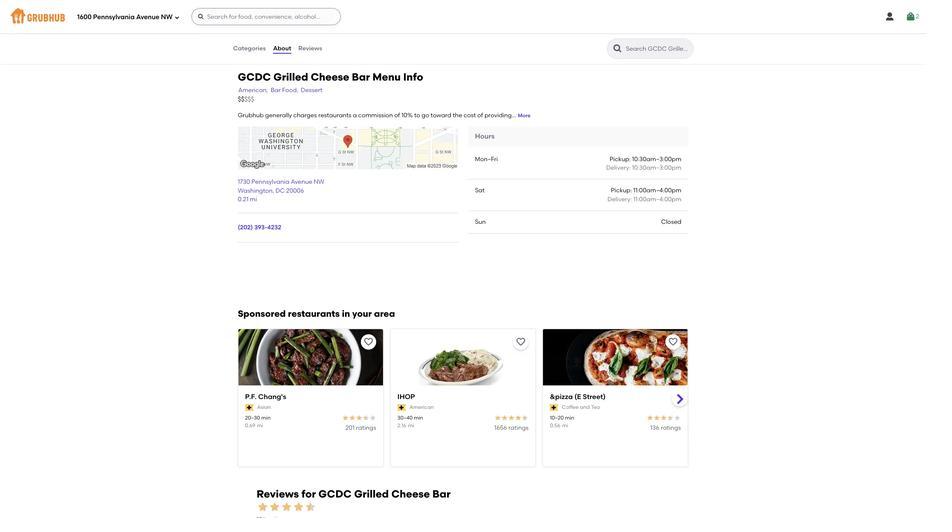 Task type: vqa. For each thing, say whether or not it's contained in the screenshot.
Add
no



Task type: locate. For each thing, give the bounding box(es) containing it.
0 horizontal spatial cheese
[[311, 71, 349, 83]]

delivery:
[[606, 164, 631, 171], [608, 196, 632, 203]]

0 vertical spatial pennsylvania
[[93, 13, 135, 21]]

american, button
[[238, 86, 269, 95]]

0 horizontal spatial subscription pass image
[[245, 404, 254, 411]]

Search GCDC Grilled Cheese Bar search field
[[625, 45, 690, 53]]

restaurants
[[318, 112, 351, 119], [288, 309, 340, 319]]

go
[[422, 112, 429, 119]]

2
[[916, 13, 919, 20]]

1656 ratings
[[494, 424, 529, 432]]

1 horizontal spatial cheese
[[391, 488, 430, 500]]

american, bar food, dessert
[[238, 87, 323, 94]]

mon–fri
[[475, 156, 498, 163]]

reviews for gcdc grilled cheese bar
[[257, 488, 451, 500]]

restaurants left a
[[318, 112, 351, 119]]

subscription pass image up the 30–40 on the bottom left
[[398, 404, 406, 411]]

1 vertical spatial delivery:
[[608, 196, 632, 203]]

pickup: 11:00am–4:00pm delivery: 11:00am–4:00pm
[[608, 187, 681, 203]]

0 horizontal spatial avenue
[[136, 13, 159, 21]]

reviews for reviews
[[298, 45, 322, 52]]

0 vertical spatial reviews
[[298, 45, 322, 52]]

1 vertical spatial 11:00am–4:00pm
[[633, 196, 681, 203]]

1 save this restaurant button from the left
[[361, 335, 376, 350]]

1 vertical spatial pennsylvania
[[251, 179, 289, 186]]

(e
[[574, 393, 581, 401]]

min for &pizza (e street)
[[565, 415, 574, 421]]

min inside 10–20 min 0.56 mi
[[565, 415, 574, 421]]

nw inside 1730 pennsylvania avenue nw washington , dc 20006 0.21 mi
[[314, 179, 324, 186]]

3 subscription pass image from the left
[[550, 404, 559, 411]]

delivery: inside pickup: 11:00am–4:00pm delivery: 11:00am–4:00pm
[[608, 196, 632, 203]]

(202)
[[238, 224, 253, 231]]

pickup:
[[610, 156, 631, 163], [611, 187, 632, 194]]

pennsylvania inside the main navigation navigation
[[93, 13, 135, 21]]

mi for &pizza (e street)
[[562, 423, 568, 429]]

11:00am–4:00pm up closed
[[633, 196, 681, 203]]

0 horizontal spatial svg image
[[174, 15, 179, 20]]

avenue
[[136, 13, 159, 21], [291, 179, 312, 186]]

mi right 0.69
[[257, 423, 263, 429]]

subscription pass image up 10–20
[[550, 404, 559, 411]]

0 horizontal spatial nw
[[161, 13, 173, 21]]

min inside 30–40 min 2.16 mi
[[414, 415, 423, 421]]

0 horizontal spatial of
[[394, 112, 400, 119]]

pennsylvania
[[93, 13, 135, 21], [251, 179, 289, 186]]

subscription pass image
[[245, 404, 254, 411], [398, 404, 406, 411], [550, 404, 559, 411]]

0 horizontal spatial gcdc
[[238, 71, 271, 83]]

2 subscription pass image from the left
[[398, 404, 406, 411]]

0 horizontal spatial save this restaurant button
[[361, 335, 376, 350]]

2 horizontal spatial save this restaurant button
[[666, 335, 681, 350]]

p.f. chang's link
[[245, 393, 376, 402]]

1 vertical spatial pickup:
[[611, 187, 632, 194]]

393-
[[254, 224, 267, 231]]

1 horizontal spatial gcdc
[[318, 488, 352, 500]]

min down asian
[[261, 415, 271, 421]]

3 ratings from the left
[[661, 424, 681, 432]]

your
[[352, 309, 372, 319]]

of left 10%
[[394, 112, 400, 119]]

1 horizontal spatial nw
[[314, 179, 324, 186]]

area
[[374, 309, 395, 319]]

1 horizontal spatial min
[[414, 415, 423, 421]]

0 vertical spatial 11:00am–4:00pm
[[633, 187, 681, 194]]

dc
[[276, 187, 285, 194]]

pickup: inside pickup: 11:00am–4:00pm delivery: 11:00am–4:00pm
[[611, 187, 632, 194]]

0 vertical spatial 10:30am–3:00pm
[[632, 156, 681, 163]]

about
[[273, 45, 291, 52]]

2 horizontal spatial min
[[565, 415, 574, 421]]

pennsylvania inside 1730 pennsylvania avenue nw washington , dc 20006 0.21 mi
[[251, 179, 289, 186]]

1 vertical spatial bar
[[271, 87, 281, 94]]

(202) 393-4232
[[238, 224, 281, 231]]

p.f. chang's  logo image
[[238, 329, 383, 401]]

commission
[[358, 112, 393, 119]]

coffee and tea
[[562, 404, 600, 410]]

2 button
[[906, 9, 919, 24]]

0 vertical spatial bar
[[352, 71, 370, 83]]

0 vertical spatial delivery:
[[606, 164, 631, 171]]

a
[[353, 112, 357, 119]]

min
[[261, 415, 271, 421], [414, 415, 423, 421], [565, 415, 574, 421]]

1 min from the left
[[261, 415, 271, 421]]

2 ratings from the left
[[508, 424, 529, 432]]

subscription pass image for &pizza (e street)
[[550, 404, 559, 411]]

2 horizontal spatial ratings
[[661, 424, 681, 432]]

3 save this restaurant button from the left
[[666, 335, 681, 350]]

201 ratings
[[345, 424, 376, 432]]

ratings
[[356, 424, 376, 432], [508, 424, 529, 432], [661, 424, 681, 432]]

gcdc
[[238, 71, 271, 83], [318, 488, 352, 500]]

1 horizontal spatial svg image
[[906, 12, 916, 22]]

american,
[[238, 87, 268, 94]]

0 vertical spatial pickup:
[[610, 156, 631, 163]]

201
[[345, 424, 355, 432]]

1 horizontal spatial bar
[[352, 71, 370, 83]]

2 horizontal spatial save this restaurant image
[[668, 337, 678, 347]]

1 10:30am–3:00pm from the top
[[632, 156, 681, 163]]

mi right 2.16
[[408, 423, 414, 429]]

0 horizontal spatial save this restaurant image
[[363, 337, 374, 347]]

gcdc up american,
[[238, 71, 271, 83]]

pennsylvania up ,
[[251, 179, 289, 186]]

tea
[[591, 404, 600, 410]]

p.f.
[[245, 393, 257, 401]]

136 ratings
[[650, 424, 681, 432]]

1 horizontal spatial save this restaurant button
[[513, 335, 529, 350]]

1 horizontal spatial save this restaurant image
[[516, 337, 526, 347]]

1 ratings from the left
[[356, 424, 376, 432]]

1730
[[238, 179, 250, 186]]

&pizza
[[550, 393, 573, 401]]

2 vertical spatial bar
[[432, 488, 451, 500]]

avenue inside the main navigation navigation
[[136, 13, 159, 21]]

bar
[[352, 71, 370, 83], [271, 87, 281, 94], [432, 488, 451, 500]]

ratings for chang's
[[356, 424, 376, 432]]

nw
[[161, 13, 173, 21], [314, 179, 324, 186]]

0 horizontal spatial ratings
[[356, 424, 376, 432]]

11:00am–4:00pm down pickup: 10:30am–3:00pm delivery: 10:30am–3:00pm
[[633, 187, 681, 194]]

0.21
[[238, 196, 248, 203]]

1 horizontal spatial svg image
[[885, 12, 895, 22]]

ratings right 201
[[356, 424, 376, 432]]

1 vertical spatial gcdc
[[318, 488, 352, 500]]

1 subscription pass image from the left
[[245, 404, 254, 411]]

and
[[580, 404, 590, 410]]

min down coffee
[[565, 415, 574, 421]]

avenue for 1600 pennsylvania avenue nw
[[136, 13, 159, 21]]

0 vertical spatial avenue
[[136, 13, 159, 21]]

11:00am–4:00pm
[[633, 187, 681, 194], [633, 196, 681, 203]]

svg image inside the 2 button
[[906, 12, 916, 22]]

1 vertical spatial 10:30am–3:00pm
[[632, 164, 681, 171]]

mi down washington
[[250, 196, 257, 203]]

$$
[[238, 96, 244, 103]]

3 min from the left
[[565, 415, 574, 421]]

1 horizontal spatial of
[[477, 112, 483, 119]]

nw for 1600 pennsylvania avenue nw
[[161, 13, 173, 21]]

2 min from the left
[[414, 415, 423, 421]]

1 horizontal spatial ratings
[[508, 424, 529, 432]]

1730 pennsylvania avenue nw washington , dc 20006 0.21 mi
[[238, 179, 324, 203]]

0 horizontal spatial pennsylvania
[[93, 13, 135, 21]]

1 horizontal spatial avenue
[[291, 179, 312, 186]]

reviews inside button
[[298, 45, 322, 52]]

(202) 393-4232 button
[[238, 224, 281, 232]]

nw inside the main navigation navigation
[[161, 13, 173, 21]]

1 vertical spatial avenue
[[291, 179, 312, 186]]

0 horizontal spatial grilled
[[273, 71, 308, 83]]

grubhub generally charges restaurants a commission of 10% to go toward the cost of providing ... more
[[238, 112, 531, 119]]

save this restaurant button
[[361, 335, 376, 350], [513, 335, 529, 350], [666, 335, 681, 350]]

2 save this restaurant button from the left
[[513, 335, 529, 350]]

0 horizontal spatial min
[[261, 415, 271, 421]]

3 save this restaurant image from the left
[[668, 337, 678, 347]]

1 11:00am–4:00pm from the top
[[633, 187, 681, 194]]

30–40 min 2.16 mi
[[398, 415, 423, 429]]

mi inside 20–30 min 0.69 mi
[[257, 423, 263, 429]]

1 vertical spatial reviews
[[257, 488, 299, 500]]

of right cost
[[477, 112, 483, 119]]

of
[[394, 112, 400, 119], [477, 112, 483, 119]]

pennsylvania right 1600
[[93, 13, 135, 21]]

1600 pennsylvania avenue nw
[[77, 13, 173, 21]]

providing
[[485, 112, 512, 119]]

pickup: inside pickup: 10:30am–3:00pm delivery: 10:30am–3:00pm
[[610, 156, 631, 163]]

cheese
[[311, 71, 349, 83], [391, 488, 430, 500]]

ratings right 1656
[[508, 424, 529, 432]]

0 horizontal spatial svg image
[[197, 13, 204, 20]]

gcdc right for
[[318, 488, 352, 500]]

delivery: inside pickup: 10:30am–3:00pm delivery: 10:30am–3:00pm
[[606, 164, 631, 171]]

mi right 0.56
[[562, 423, 568, 429]]

1 vertical spatial nw
[[314, 179, 324, 186]]

1 vertical spatial restaurants
[[288, 309, 340, 319]]

to
[[414, 112, 420, 119]]

1 vertical spatial grilled
[[354, 488, 389, 500]]

generally
[[265, 112, 292, 119]]

10:30am–3:00pm
[[632, 156, 681, 163], [632, 164, 681, 171]]

Search for food, convenience, alcohol... search field
[[191, 8, 341, 25]]

sun
[[475, 218, 486, 226]]

star icon image
[[342, 415, 349, 422], [349, 415, 356, 422], [356, 415, 363, 422], [363, 415, 369, 422], [363, 415, 369, 422], [369, 415, 376, 422], [494, 415, 501, 422], [501, 415, 508, 422], [508, 415, 515, 422], [515, 415, 522, 422], [522, 415, 529, 422], [522, 415, 529, 422], [647, 415, 654, 422], [654, 415, 661, 422], [661, 415, 667, 422], [667, 415, 674, 422], [667, 415, 674, 422], [674, 415, 681, 422], [257, 501, 269, 513], [269, 501, 280, 513], [280, 501, 292, 513], [292, 501, 304, 513], [304, 501, 316, 513], [304, 501, 316, 513]]

1 horizontal spatial subscription pass image
[[398, 404, 406, 411]]

mi inside 10–20 min 0.56 mi
[[562, 423, 568, 429]]

min inside 20–30 min 0.69 mi
[[261, 415, 271, 421]]

mi
[[250, 196, 257, 203], [257, 423, 263, 429], [408, 423, 414, 429], [562, 423, 568, 429]]

1 horizontal spatial pennsylvania
[[251, 179, 289, 186]]

10%
[[401, 112, 413, 119]]

2 horizontal spatial subscription pass image
[[550, 404, 559, 411]]

pickup: for 10:30am–3:00pm
[[610, 156, 631, 163]]

ratings right 136
[[661, 424, 681, 432]]

reviews right the about
[[298, 45, 322, 52]]

mi inside 30–40 min 2.16 mi
[[408, 423, 414, 429]]

hours
[[475, 132, 495, 140]]

avenue inside 1730 pennsylvania avenue nw washington , dc 20006 0.21 mi
[[291, 179, 312, 186]]

subscription pass image down p.f.
[[245, 404, 254, 411]]

reviews
[[298, 45, 322, 52], [257, 488, 299, 500]]

1 of from the left
[[394, 112, 400, 119]]

grilled
[[273, 71, 308, 83], [354, 488, 389, 500]]

0 vertical spatial nw
[[161, 13, 173, 21]]

svg image
[[885, 12, 895, 22], [174, 15, 179, 20]]

svg image
[[906, 12, 916, 22], [197, 13, 204, 20]]

save this restaurant image
[[363, 337, 374, 347], [516, 337, 526, 347], [668, 337, 678, 347]]

20–30 min 0.69 mi
[[245, 415, 271, 429]]

pickup: for 11:00am–4:00pm
[[611, 187, 632, 194]]

restaurants left the in
[[288, 309, 340, 319]]

reviews left for
[[257, 488, 299, 500]]

min down american
[[414, 415, 423, 421]]

1 save this restaurant image from the left
[[363, 337, 374, 347]]

pennsylvania for 1730
[[251, 179, 289, 186]]



Task type: describe. For each thing, give the bounding box(es) containing it.
info
[[403, 71, 423, 83]]

0 horizontal spatial bar
[[271, 87, 281, 94]]

mi for ihop
[[408, 423, 414, 429]]

136
[[650, 424, 659, 432]]

menu
[[373, 71, 401, 83]]

more button
[[518, 112, 531, 119]]

bar food, button
[[270, 86, 299, 95]]

delivery: for pickup: 10:30am–3:00pm delivery: 10:30am–3:00pm
[[606, 164, 631, 171]]

30–40
[[398, 415, 413, 421]]

sponsored
[[238, 309, 286, 319]]

categories button
[[233, 33, 266, 64]]

1656
[[494, 424, 507, 432]]

min for ihop
[[414, 415, 423, 421]]

reviews for reviews for gcdc grilled cheese bar
[[257, 488, 299, 500]]

0.69
[[245, 423, 255, 429]]

$$$$$
[[238, 96, 254, 103]]

toward
[[431, 112, 451, 119]]

asian
[[257, 404, 271, 410]]

save this restaurant button for chang's
[[361, 335, 376, 350]]

subscription pass image for p.f. chang's
[[245, 404, 254, 411]]

...
[[512, 112, 516, 119]]

10–20
[[550, 415, 564, 421]]

for
[[301, 488, 316, 500]]

p.f. chang's
[[245, 393, 286, 401]]

2 horizontal spatial bar
[[432, 488, 451, 500]]

mi for p.f. chang's
[[257, 423, 263, 429]]

coffee
[[562, 404, 579, 410]]

charges
[[293, 112, 317, 119]]

2 of from the left
[[477, 112, 483, 119]]

ihop link
[[398, 393, 529, 402]]

street)
[[583, 393, 606, 401]]

food,
[[282, 87, 298, 94]]

1 horizontal spatial grilled
[[354, 488, 389, 500]]

closed
[[661, 218, 681, 226]]

,
[[273, 187, 274, 194]]

main navigation navigation
[[0, 0, 926, 33]]

reviews button
[[298, 33, 323, 64]]

pennsylvania for 1600
[[93, 13, 135, 21]]

nw for 1730 pennsylvania avenue nw washington , dc 20006 0.21 mi
[[314, 179, 324, 186]]

avenue for 1730 pennsylvania avenue nw washington , dc 20006 0.21 mi
[[291, 179, 312, 186]]

save this restaurant button for (e
[[666, 335, 681, 350]]

2 save this restaurant image from the left
[[516, 337, 526, 347]]

ihop
[[398, 393, 415, 401]]

&pizza (e street)
[[550, 393, 606, 401]]

4232
[[267, 224, 281, 231]]

0 vertical spatial grilled
[[273, 71, 308, 83]]

washington
[[238, 187, 273, 194]]

more
[[518, 113, 531, 118]]

chang's
[[258, 393, 286, 401]]

1600
[[77, 13, 92, 21]]

2.16
[[398, 423, 406, 429]]

20–30
[[245, 415, 260, 421]]

delivery: for pickup: 11:00am–4:00pm delivery: 11:00am–4:00pm
[[608, 196, 632, 203]]

gcdc grilled cheese bar menu info
[[238, 71, 423, 83]]

search icon image
[[612, 44, 623, 54]]

0.56
[[550, 423, 560, 429]]

american
[[410, 404, 434, 410]]

min for p.f. chang's
[[261, 415, 271, 421]]

ratings for (e
[[661, 424, 681, 432]]

1 vertical spatial cheese
[[391, 488, 430, 500]]

2 11:00am–4:00pm from the top
[[633, 196, 681, 203]]

dessert
[[301, 87, 323, 94]]

save this restaurant image for chang's
[[363, 337, 374, 347]]

subscription pass image for ihop
[[398, 404, 406, 411]]

about button
[[273, 33, 292, 64]]

pickup: 10:30am–3:00pm delivery: 10:30am–3:00pm
[[606, 156, 681, 171]]

the
[[453, 112, 462, 119]]

0 vertical spatial restaurants
[[318, 112, 351, 119]]

cost
[[464, 112, 476, 119]]

ihop logo image
[[391, 329, 535, 401]]

0 vertical spatial gcdc
[[238, 71, 271, 83]]

in
[[342, 309, 350, 319]]

0 vertical spatial cheese
[[311, 71, 349, 83]]

save this restaurant image for (e
[[668, 337, 678, 347]]

2 10:30am–3:00pm from the top
[[632, 164, 681, 171]]

sat
[[475, 187, 485, 194]]

sponsored restaurants in your area
[[238, 309, 395, 319]]

&pizza (e street) logo image
[[543, 329, 688, 401]]

grubhub
[[238, 112, 264, 119]]

10–20 min 0.56 mi
[[550, 415, 574, 429]]

mi inside 1730 pennsylvania avenue nw washington , dc 20006 0.21 mi
[[250, 196, 257, 203]]

categories
[[233, 45, 266, 52]]

&pizza (e street) link
[[550, 393, 681, 402]]

20006
[[286, 187, 304, 194]]

dessert button
[[300, 86, 323, 95]]



